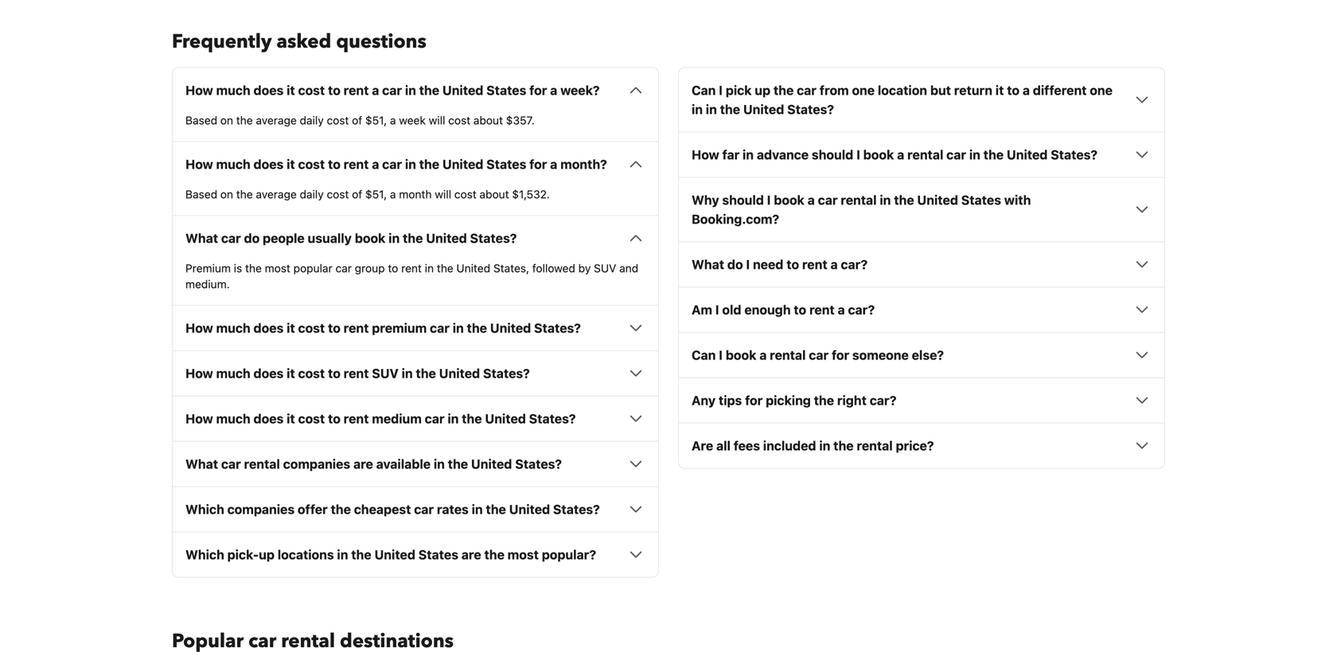 Task type: vqa. For each thing, say whether or not it's contained in the screenshot.
Westerham London
no



Task type: describe. For each thing, give the bounding box(es) containing it.
do inside dropdown button
[[244, 231, 260, 246]]

i inside why should i book a car rental in the united states with booking.com?
[[767, 192, 771, 208]]

usually
[[308, 231, 352, 246]]

what for what car rental companies are available in the united states?
[[185, 457, 218, 472]]

with
[[1004, 192, 1031, 208]]

a up based on the average daily cost of $51, a week will cost about $357.
[[372, 83, 379, 98]]

$1,532.
[[512, 188, 550, 201]]

it for how much does it cost to rent suv in the united states?
[[287, 366, 295, 381]]

to inside how much does it cost to rent medium car in the united states? dropdown button
[[328, 411, 341, 426]]

based on the average daily cost of $51, a week will cost about $357.
[[185, 114, 535, 127]]

a up based on the average daily cost of $51, a month will cost about $1,532.
[[372, 157, 379, 172]]

by
[[578, 262, 591, 275]]

united inside dropdown button
[[426, 231, 467, 246]]

rental inside why should i book a car rental in the united states with booking.com?
[[841, 192, 877, 208]]

$51, for month?
[[365, 188, 387, 201]]

can for can i pick up the car from one location but return it to a different one in in the united states?
[[692, 83, 716, 98]]

does for how much does it cost to rent premium car in the united states?
[[254, 321, 284, 336]]

advance
[[757, 147, 809, 162]]

pick-
[[227, 547, 259, 563]]

on for how much does it cost to rent a car in the united states for a week?
[[220, 114, 233, 127]]

does for how much does it cost to rent suv in the united states?
[[254, 366, 284, 381]]

car inside why should i book a car rental in the united states with booking.com?
[[818, 192, 838, 208]]

in inside premium is the most popular car group to rent in the united states, followed by suv and medium.
[[425, 262, 434, 275]]

premium
[[185, 262, 231, 275]]

people
[[263, 231, 305, 246]]

to inside what do i need to rent a car? dropdown button
[[787, 257, 799, 272]]

united inside can i pick up the car from one location but return it to a different one in in the united states?
[[743, 102, 784, 117]]

any
[[692, 393, 716, 408]]

in inside why should i book a car rental in the united states with booking.com?
[[880, 192, 891, 208]]

what car do people usually book in the united states?
[[185, 231, 517, 246]]

most inside premium is the most popular car group to rent in the united states, followed by suv and medium.
[[265, 262, 290, 275]]

why should i book a car rental in the united states with booking.com? button
[[692, 190, 1152, 229]]

states inside why should i book a car rental in the united states with booking.com?
[[961, 192, 1001, 208]]

car inside can i pick up the car from one location but return it to a different one in in the united states?
[[797, 83, 817, 98]]

does for how much does it cost to rent medium car in the united states?
[[254, 411, 284, 426]]

2 vertical spatial car?
[[870, 393, 897, 408]]

how much does it cost to rent medium car in the united states? button
[[185, 409, 645, 428]]

am i old enough to rent a car? button
[[692, 300, 1152, 319]]

it for how much does it cost to rent a car in the united states for a week?
[[287, 83, 295, 98]]

up inside can i pick up the car from one location but return it to a different one in in the united states?
[[755, 83, 771, 98]]

how much does it cost to rent a car in the united states for a month? button
[[185, 155, 645, 174]]

what for what car do people usually book in the united states?
[[185, 231, 218, 246]]

it for how much does it cost to rent a car in the united states for a month?
[[287, 157, 295, 172]]

premium
[[372, 321, 427, 336]]

do inside dropdown button
[[727, 257, 743, 272]]

to inside how much does it cost to rent a car in the united states for a week? dropdown button
[[328, 83, 341, 98]]

it inside can i pick up the car from one location but return it to a different one in in the united states?
[[996, 83, 1004, 98]]

for right tips
[[745, 393, 763, 408]]

rental inside dropdown button
[[857, 438, 893, 453]]

booking.com?
[[692, 212, 779, 227]]

how much does it cost to rent a car in the united states for a month?
[[185, 157, 607, 172]]

can i pick up the car from one location but return it to a different one in in the united states?
[[692, 83, 1113, 117]]

states up the $1,532.
[[486, 157, 526, 172]]

rates
[[437, 502, 469, 517]]

are all fees included in the rental price?
[[692, 438, 934, 453]]

for inside dropdown button
[[529, 83, 547, 98]]

book inside what car do people usually book in the united states? dropdown button
[[355, 231, 386, 246]]

location
[[878, 83, 927, 98]]

does for how much does it cost to rent a car in the united states for a week?
[[254, 83, 284, 98]]

how far in advance should i book a rental car in the united states?
[[692, 147, 1098, 162]]

available
[[376, 457, 431, 472]]

2 one from the left
[[1090, 83, 1113, 98]]

i up tips
[[719, 348, 723, 363]]

based for how much does it cost to rent a car in the united states for a month?
[[185, 188, 217, 201]]

1 horizontal spatial should
[[812, 147, 853, 162]]

week
[[399, 114, 426, 127]]

which pick-up locations in the united states are the most popular? button
[[185, 545, 645, 565]]

1 vertical spatial companies
[[227, 502, 295, 517]]

am i old enough to rent a car?
[[692, 302, 875, 317]]

cheapest
[[354, 502, 411, 517]]

car inside premium is the most popular car group to rent in the united states, followed by suv and medium.
[[335, 262, 352, 275]]

car inside dropdown button
[[221, 231, 241, 246]]

is
[[234, 262, 242, 275]]

how for how far in advance should i book a rental car in the united states?
[[692, 147, 719, 162]]

return
[[954, 83, 993, 98]]

how for how much does it cost to rent a car in the united states for a month?
[[185, 157, 213, 172]]

states,
[[493, 262, 529, 275]]

does for how much does it cost to rent a car in the united states for a month?
[[254, 157, 284, 172]]

are all fees included in the rental price? button
[[692, 436, 1152, 455]]

based for how much does it cost to rent a car in the united states for a week?
[[185, 114, 217, 127]]

i up why should i book a car rental in the united states with booking.com?
[[856, 147, 860, 162]]

united inside why should i book a car rental in the united states with booking.com?
[[917, 192, 958, 208]]

which companies offer the cheapest car rates  in the united states?
[[185, 502, 600, 517]]

someone
[[852, 348, 909, 363]]

can for can i book a rental car for someone else?
[[692, 348, 716, 363]]

from
[[820, 83, 849, 98]]

how much does it cost to rent medium car in the united states?
[[185, 411, 576, 426]]

medium.
[[185, 278, 230, 291]]

what car rental companies are available in the united states?
[[185, 457, 562, 472]]

else?
[[912, 348, 944, 363]]

which for which companies offer the cheapest car rates  in the united states?
[[185, 502, 224, 517]]

which companies offer the cheapest car rates  in the united states? button
[[185, 500, 645, 519]]

to inside premium is the most popular car group to rent in the united states, followed by suv and medium.
[[388, 262, 398, 275]]

locations
[[278, 547, 334, 563]]

price?
[[896, 438, 934, 453]]

what do i need to rent a car? button
[[692, 255, 1152, 274]]

i inside can i pick up the car from one location but return it to a different one in in the united states?
[[719, 83, 723, 98]]

questions
[[336, 28, 426, 55]]

are
[[692, 438, 713, 453]]

a left month?
[[550, 157, 557, 172]]

average for how much does it cost to rent a car in the united states for a month?
[[256, 188, 297, 201]]

states? inside dropdown button
[[534, 321, 581, 336]]

different
[[1033, 83, 1087, 98]]

rent up based on the average daily cost of $51, a month will cost about $1,532.
[[344, 157, 369, 172]]

frequently asked questions
[[172, 28, 426, 55]]

tips
[[719, 393, 742, 408]]

fees
[[734, 438, 760, 453]]

rent up how much does it cost to rent medium car in the united states?
[[344, 366, 369, 381]]

how for how much does it cost to rent premium car in the united states?
[[185, 321, 213, 336]]

why should i book a car rental in the united states with booking.com?
[[692, 192, 1031, 227]]

followed
[[532, 262, 575, 275]]

1 one from the left
[[852, 83, 875, 98]]

to inside how much does it cost to rent premium car in the united states? dropdown button
[[328, 321, 341, 336]]

group
[[355, 262, 385, 275]]

a down enough
[[759, 348, 767, 363]]

based on the average daily cost of $51, a month will cost about $1,532.
[[185, 188, 550, 201]]

a up can i book a rental car for someone else?
[[838, 302, 845, 317]]

frequently
[[172, 28, 272, 55]]

what car rental companies are available in the united states? button
[[185, 455, 645, 474]]

need
[[753, 257, 784, 272]]

can i book a rental car for someone else? button
[[692, 346, 1152, 365]]

offer
[[298, 502, 328, 517]]



Task type: locate. For each thing, give the bounding box(es) containing it.
it for how much does it cost to rent medium car in the united states?
[[287, 411, 295, 426]]

1 of from the top
[[352, 114, 362, 127]]

which pick-up locations in the united states are the most popular?
[[185, 547, 596, 563]]

1 vertical spatial are
[[461, 547, 481, 563]]

in inside dropdown button
[[389, 231, 400, 246]]

about left the $1,532.
[[480, 188, 509, 201]]

i left "need"
[[746, 257, 750, 272]]

picking
[[766, 393, 811, 408]]

0 vertical spatial car?
[[841, 257, 868, 272]]

about for month?
[[480, 188, 509, 201]]

0 horizontal spatial most
[[265, 262, 290, 275]]

for up $357.
[[529, 83, 547, 98]]

why
[[692, 192, 719, 208]]

of up "what car do people usually book in the united states?"
[[352, 188, 362, 201]]

the inside why should i book a car rental in the united states with booking.com?
[[894, 192, 914, 208]]

rent left 'premium'
[[344, 321, 369, 336]]

included
[[763, 438, 816, 453]]

a left the week
[[390, 114, 396, 127]]

5 much from the top
[[216, 411, 251, 426]]

0 horizontal spatial are
[[353, 457, 373, 472]]

1 vertical spatial about
[[480, 188, 509, 201]]

to inside how much does it cost to rent a car in the united states for a month? dropdown button
[[328, 157, 341, 172]]

for left someone on the right bottom of page
[[832, 348, 849, 363]]

to right group
[[388, 262, 398, 275]]

to up based on the average daily cost of $51, a week will cost about $357.
[[328, 83, 341, 98]]

0 vertical spatial based
[[185, 114, 217, 127]]

what inside dropdown button
[[185, 231, 218, 246]]

car
[[382, 83, 402, 98], [797, 83, 817, 98], [946, 147, 966, 162], [382, 157, 402, 172], [818, 192, 838, 208], [221, 231, 241, 246], [335, 262, 352, 275], [430, 321, 450, 336], [809, 348, 829, 363], [425, 411, 445, 426], [221, 457, 241, 472], [414, 502, 434, 517]]

a left month
[[390, 188, 396, 201]]

1 vertical spatial which
[[185, 547, 224, 563]]

what do i need to rent a car?
[[692, 257, 868, 272]]

$51, for week?
[[365, 114, 387, 127]]

0 vertical spatial average
[[256, 114, 297, 127]]

cost
[[298, 83, 325, 98], [327, 114, 349, 127], [448, 114, 470, 127], [298, 157, 325, 172], [327, 188, 349, 201], [454, 188, 477, 201], [298, 321, 325, 336], [298, 366, 325, 381], [298, 411, 325, 426]]

much for how much does it cost to rent premium car in the united states?
[[216, 321, 251, 336]]

states left with
[[961, 192, 1001, 208]]

can
[[692, 83, 716, 98], [692, 348, 716, 363]]

united inside premium is the most popular car group to rent in the united states, followed by suv and medium.
[[456, 262, 490, 275]]

1 vertical spatial most
[[508, 547, 539, 563]]

book up group
[[355, 231, 386, 246]]

2 based from the top
[[185, 188, 217, 201]]

about left $357.
[[473, 114, 503, 127]]

average for how much does it cost to rent a car in the united states for a week?
[[256, 114, 297, 127]]

car? for am i old enough to rent a car?
[[848, 302, 875, 317]]

how far in advance should i book a rental car in the united states? button
[[692, 145, 1152, 164]]

up right pick
[[755, 83, 771, 98]]

0 horizontal spatial one
[[852, 83, 875, 98]]

to right "need"
[[787, 257, 799, 272]]

daily for how much does it cost to rent a car in the united states for a month?
[[300, 188, 324, 201]]

car? up someone on the right bottom of page
[[848, 302, 875, 317]]

1 which from the top
[[185, 502, 224, 517]]

book up why should i book a car rental in the united states with booking.com?
[[863, 147, 894, 162]]

companies up pick-
[[227, 502, 295, 517]]

states down rates
[[418, 547, 458, 563]]

does
[[254, 83, 284, 98], [254, 157, 284, 172], [254, 321, 284, 336], [254, 366, 284, 381], [254, 411, 284, 426]]

0 horizontal spatial should
[[722, 192, 764, 208]]

to up based on the average daily cost of $51, a month will cost about $1,532.
[[328, 157, 341, 172]]

about for week?
[[473, 114, 503, 127]]

1 vertical spatial car?
[[848, 302, 875, 317]]

which for which pick-up locations in the united states are the most popular?
[[185, 547, 224, 563]]

can inside can i pick up the car from one location but return it to a different one in in the united states?
[[692, 83, 716, 98]]

of down how much does it cost to rent a car in the united states for a week?
[[352, 114, 362, 127]]

up left the locations
[[259, 547, 275, 563]]

0 vertical spatial should
[[812, 147, 853, 162]]

1 vertical spatial can
[[692, 348, 716, 363]]

rent up based on the average daily cost of $51, a week will cost about $357.
[[344, 83, 369, 98]]

what car do people usually book in the united states? button
[[185, 229, 645, 248]]

are inside dropdown button
[[461, 547, 481, 563]]

$357.
[[506, 114, 535, 127]]

rent down what car do people usually book in the united states? dropdown button
[[401, 262, 422, 275]]

most
[[265, 262, 290, 275], [508, 547, 539, 563]]

it
[[287, 83, 295, 98], [996, 83, 1004, 98], [287, 157, 295, 172], [287, 321, 295, 336], [287, 366, 295, 381], [287, 411, 295, 426]]

are
[[353, 457, 373, 472], [461, 547, 481, 563]]

on up premium
[[220, 188, 233, 201]]

2 of from the top
[[352, 188, 362, 201]]

i left pick
[[719, 83, 723, 98]]

about
[[473, 114, 503, 127], [480, 188, 509, 201]]

states up $357.
[[486, 83, 526, 98]]

up inside dropdown button
[[259, 547, 275, 563]]

3 does from the top
[[254, 321, 284, 336]]

week?
[[560, 83, 600, 98]]

1 vertical spatial $51,
[[365, 188, 387, 201]]

states
[[486, 83, 526, 98], [486, 157, 526, 172], [961, 192, 1001, 208], [418, 547, 458, 563]]

united
[[442, 83, 483, 98], [743, 102, 784, 117], [1007, 147, 1048, 162], [442, 157, 483, 172], [917, 192, 958, 208], [426, 231, 467, 246], [456, 262, 490, 275], [490, 321, 531, 336], [439, 366, 480, 381], [485, 411, 526, 426], [471, 457, 512, 472], [509, 502, 550, 517], [374, 547, 415, 563]]

2 which from the top
[[185, 547, 224, 563]]

any tips for picking the right car? button
[[692, 391, 1152, 410]]

daily
[[300, 114, 324, 127], [300, 188, 324, 201]]

states? inside can i pick up the car from one location but return it to a different one in in the united states?
[[787, 102, 834, 117]]

will for month?
[[435, 188, 451, 201]]

asked
[[277, 28, 331, 55]]

1 can from the top
[[692, 83, 716, 98]]

2 much from the top
[[216, 157, 251, 172]]

for
[[529, 83, 547, 98], [529, 157, 547, 172], [832, 348, 849, 363], [745, 393, 763, 408]]

medium
[[372, 411, 422, 426]]

should inside why should i book a car rental in the united states with booking.com?
[[722, 192, 764, 208]]

how for how much does it cost to rent suv in the united states?
[[185, 366, 213, 381]]

daily down the asked
[[300, 114, 324, 127]]

1 vertical spatial will
[[435, 188, 451, 201]]

0 vertical spatial will
[[429, 114, 445, 127]]

can i pick up the car from one location but return it to a different one in in the united states? button
[[692, 81, 1152, 119]]

do left people
[[244, 231, 260, 246]]

popular
[[293, 262, 332, 275]]

are down rates
[[461, 547, 481, 563]]

1 average from the top
[[256, 114, 297, 127]]

daily up usually
[[300, 188, 324, 201]]

1 on from the top
[[220, 114, 233, 127]]

enough
[[744, 302, 791, 317]]

1 much from the top
[[216, 83, 251, 98]]

month?
[[560, 157, 607, 172]]

rent right "need"
[[802, 257, 827, 272]]

can i book a rental car for someone else?
[[692, 348, 944, 363]]

most inside dropdown button
[[508, 547, 539, 563]]

any tips for picking the right car?
[[692, 393, 897, 408]]

should right advance
[[812, 147, 853, 162]]

all
[[716, 438, 731, 453]]

what
[[185, 231, 218, 246], [692, 257, 724, 272], [185, 457, 218, 472]]

2 does from the top
[[254, 157, 284, 172]]

it for how much does it cost to rent premium car in the united states?
[[287, 321, 295, 336]]

should up booking.com?
[[722, 192, 764, 208]]

0 vertical spatial what
[[185, 231, 218, 246]]

what for what do i need to rent a car?
[[692, 257, 724, 272]]

1 daily from the top
[[300, 114, 324, 127]]

2 on from the top
[[220, 188, 233, 201]]

rent inside premium is the most popular car group to rent in the united states, followed by suv and medium.
[[401, 262, 422, 275]]

states?
[[787, 102, 834, 117], [1051, 147, 1098, 162], [470, 231, 517, 246], [534, 321, 581, 336], [483, 366, 530, 381], [529, 411, 576, 426], [515, 457, 562, 472], [553, 502, 600, 517]]

old
[[722, 302, 741, 317]]

0 vertical spatial most
[[265, 262, 290, 275]]

popular?
[[542, 547, 596, 563]]

1 horizontal spatial are
[[461, 547, 481, 563]]

1 horizontal spatial one
[[1090, 83, 1113, 98]]

0 vertical spatial companies
[[283, 457, 350, 472]]

0 vertical spatial daily
[[300, 114, 324, 127]]

1 vertical spatial of
[[352, 188, 362, 201]]

a left the different
[[1023, 83, 1030, 98]]

on
[[220, 114, 233, 127], [220, 188, 233, 201]]

book down old
[[726, 348, 756, 363]]

how much does it cost to rent premium car in the united states?
[[185, 321, 581, 336]]

suv
[[594, 262, 616, 275], [372, 366, 399, 381]]

to right return
[[1007, 83, 1020, 98]]

book inside why should i book a car rental in the united states with booking.com?
[[774, 192, 805, 208]]

1 $51, from the top
[[365, 114, 387, 127]]

1 vertical spatial what
[[692, 257, 724, 272]]

month
[[399, 188, 432, 201]]

2 daily from the top
[[300, 188, 324, 201]]

book down advance
[[774, 192, 805, 208]]

states? inside dropdown button
[[470, 231, 517, 246]]

1 vertical spatial on
[[220, 188, 233, 201]]

suv down how much does it cost to rent premium car in the united states?
[[372, 366, 399, 381]]

of for how much does it cost to rent a car in the united states for a week?
[[352, 114, 362, 127]]

will right month
[[435, 188, 451, 201]]

suv right the "by"
[[594, 262, 616, 275]]

how much does it cost to rent a car in the united states for a week? button
[[185, 81, 645, 100]]

3 much from the top
[[216, 321, 251, 336]]

a down can i pick up the car from one location but return it to a different one in in the united states?
[[897, 147, 904, 162]]

0 vertical spatial of
[[352, 114, 362, 127]]

i left old
[[715, 302, 719, 317]]

1 vertical spatial up
[[259, 547, 275, 563]]

0 vertical spatial are
[[353, 457, 373, 472]]

far
[[722, 147, 740, 162]]

2 can from the top
[[692, 348, 716, 363]]

of
[[352, 114, 362, 127], [352, 188, 362, 201]]

i
[[719, 83, 723, 98], [856, 147, 860, 162], [767, 192, 771, 208], [746, 257, 750, 272], [715, 302, 719, 317], [719, 348, 723, 363]]

do left "need"
[[727, 257, 743, 272]]

a left the week? at the left top of the page
[[550, 83, 557, 98]]

will for week?
[[429, 114, 445, 127]]

2 vertical spatial what
[[185, 457, 218, 472]]

to inside "am i old enough to rent a car?" dropdown button
[[794, 302, 806, 317]]

a down why should i book a car rental in the united states with booking.com?
[[831, 257, 838, 272]]

0 vertical spatial $51,
[[365, 114, 387, 127]]

2 $51, from the top
[[365, 188, 387, 201]]

how much does it cost to rent suv in the united states?
[[185, 366, 530, 381]]

$51, down how much does it cost to rent a car in the united states for a month?
[[365, 188, 387, 201]]

much for how much does it cost to rent suv in the united states?
[[216, 366, 251, 381]]

can inside can i book a rental car for someone else? dropdown button
[[692, 348, 716, 363]]

how much does it cost to rent suv in the united states? button
[[185, 364, 645, 383]]

how much does it cost to rent a car in the united states for a week?
[[185, 83, 600, 98]]

$51, down how much does it cost to rent a car in the united states for a week?
[[365, 114, 387, 127]]

premium is the most popular car group to rent in the united states, followed by suv and medium.
[[185, 262, 638, 291]]

can left pick
[[692, 83, 716, 98]]

a down advance
[[808, 192, 815, 208]]

of for how much does it cost to rent a car in the united states for a month?
[[352, 188, 362, 201]]

much for how much does it cost to rent a car in the united states for a week?
[[216, 83, 251, 98]]

companies up offer in the left bottom of the page
[[283, 457, 350, 472]]

much
[[216, 83, 251, 98], [216, 157, 251, 172], [216, 321, 251, 336], [216, 366, 251, 381], [216, 411, 251, 426]]

much for how much does it cost to rent medium car in the united states?
[[216, 411, 251, 426]]

much for how much does it cost to rent a car in the united states for a month?
[[216, 157, 251, 172]]

0 vertical spatial can
[[692, 83, 716, 98]]

1 vertical spatial should
[[722, 192, 764, 208]]

0 horizontal spatial suv
[[372, 366, 399, 381]]

4 does from the top
[[254, 366, 284, 381]]

most down people
[[265, 262, 290, 275]]

right
[[837, 393, 867, 408]]

4 much from the top
[[216, 366, 251, 381]]

1 vertical spatial based
[[185, 188, 217, 201]]

1 vertical spatial do
[[727, 257, 743, 272]]

to inside how much does it cost to rent suv in the united states? dropdown button
[[328, 366, 341, 381]]

and
[[619, 262, 638, 275]]

companies
[[283, 457, 350, 472], [227, 502, 295, 517]]

0 horizontal spatial do
[[244, 231, 260, 246]]

0 vertical spatial suv
[[594, 262, 616, 275]]

but
[[930, 83, 951, 98]]

in
[[405, 83, 416, 98], [692, 102, 703, 117], [706, 102, 717, 117], [743, 147, 754, 162], [969, 147, 980, 162], [405, 157, 416, 172], [880, 192, 891, 208], [389, 231, 400, 246], [425, 262, 434, 275], [453, 321, 464, 336], [402, 366, 413, 381], [448, 411, 459, 426], [819, 438, 830, 453], [434, 457, 445, 472], [472, 502, 483, 517], [337, 547, 348, 563]]

1 vertical spatial daily
[[300, 188, 324, 201]]

car? down why should i book a car rental in the united states with booking.com?
[[841, 257, 868, 272]]

1 does from the top
[[254, 83, 284, 98]]

can up the any
[[692, 348, 716, 363]]

based
[[185, 114, 217, 127], [185, 188, 217, 201]]

pick
[[726, 83, 752, 98]]

to up how much does it cost to rent medium car in the united states?
[[328, 366, 341, 381]]

are inside dropdown button
[[353, 457, 373, 472]]

i up booking.com?
[[767, 192, 771, 208]]

book inside can i book a rental car for someone else? dropdown button
[[726, 348, 756, 363]]

to down how much does it cost to rent suv in the united states?
[[328, 411, 341, 426]]

0 vertical spatial on
[[220, 114, 233, 127]]

how for how much does it cost to rent medium car in the united states?
[[185, 411, 213, 426]]

a inside can i pick up the car from one location but return it to a different one in in the united states?
[[1023, 83, 1030, 98]]

one right the different
[[1090, 83, 1113, 98]]

most left popular?
[[508, 547, 539, 563]]

car? right the right
[[870, 393, 897, 408]]

1 horizontal spatial suv
[[594, 262, 616, 275]]

daily for how much does it cost to rent a car in the united states for a week?
[[300, 114, 324, 127]]

how
[[185, 83, 213, 98], [692, 147, 719, 162], [185, 157, 213, 172], [185, 321, 213, 336], [185, 366, 213, 381], [185, 411, 213, 426]]

to right enough
[[794, 302, 806, 317]]

0 vertical spatial up
[[755, 83, 771, 98]]

1 horizontal spatial up
[[755, 83, 771, 98]]

a inside why should i book a car rental in the united states with booking.com?
[[808, 192, 815, 208]]

rent up can i book a rental car for someone else?
[[809, 302, 835, 317]]

0 vertical spatial which
[[185, 502, 224, 517]]

rent left medium
[[344, 411, 369, 426]]

0 horizontal spatial up
[[259, 547, 275, 563]]

1 horizontal spatial most
[[508, 547, 539, 563]]

suv inside how much does it cost to rent suv in the united states? dropdown button
[[372, 366, 399, 381]]

book inside how far in advance should i book a rental car in the united states? dropdown button
[[863, 147, 894, 162]]

the inside dropdown button
[[403, 231, 423, 246]]

to up how much does it cost to rent suv in the united states?
[[328, 321, 341, 336]]

are left available
[[353, 457, 373, 472]]

to inside can i pick up the car from one location but return it to a different one in in the united states?
[[1007, 83, 1020, 98]]

suv inside premium is the most popular car group to rent in the united states, followed by suv and medium.
[[594, 262, 616, 275]]

will
[[429, 114, 445, 127], [435, 188, 451, 201]]

1 vertical spatial suv
[[372, 366, 399, 381]]

how much does it cost to rent premium car in the united states? button
[[185, 319, 645, 338]]

to
[[328, 83, 341, 98], [1007, 83, 1020, 98], [328, 157, 341, 172], [787, 257, 799, 272], [388, 262, 398, 275], [794, 302, 806, 317], [328, 321, 341, 336], [328, 366, 341, 381], [328, 411, 341, 426]]

0 vertical spatial about
[[473, 114, 503, 127]]

which inside dropdown button
[[185, 547, 224, 563]]

$51,
[[365, 114, 387, 127], [365, 188, 387, 201]]

1 vertical spatial average
[[256, 188, 297, 201]]

on down frequently
[[220, 114, 233, 127]]

1 horizontal spatial do
[[727, 257, 743, 272]]

am
[[692, 302, 712, 317]]

1 based from the top
[[185, 114, 217, 127]]

2 average from the top
[[256, 188, 297, 201]]

0 vertical spatial do
[[244, 231, 260, 246]]

car? for what do i need to rent a car?
[[841, 257, 868, 272]]

which inside dropdown button
[[185, 502, 224, 517]]

on for how much does it cost to rent a car in the united states for a month?
[[220, 188, 233, 201]]

will right the week
[[429, 114, 445, 127]]

for up the $1,532.
[[529, 157, 547, 172]]

5 does from the top
[[254, 411, 284, 426]]

how for how much does it cost to rent a car in the united states for a week?
[[185, 83, 213, 98]]

should
[[812, 147, 853, 162], [722, 192, 764, 208]]

one right from
[[852, 83, 875, 98]]



